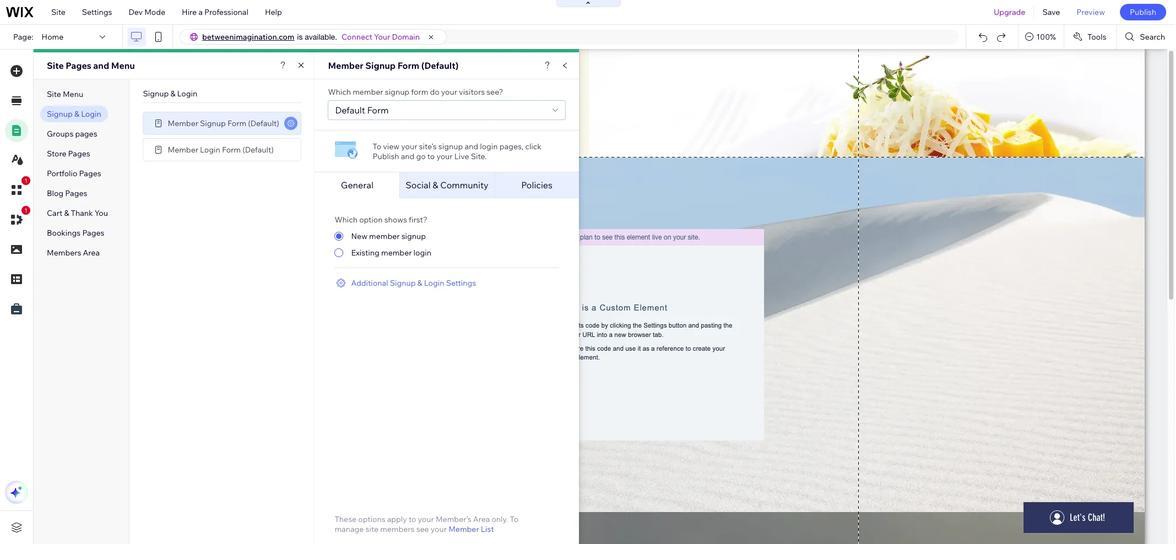 Task type: describe. For each thing, give the bounding box(es) containing it.
list
[[481, 525, 494, 535]]

1 1 from the top
[[24, 178, 28, 184]]

do
[[430, 87, 440, 97]]

shows
[[385, 215, 407, 225]]

existing
[[351, 248, 380, 258]]

see
[[417, 525, 429, 535]]

site
[[366, 525, 379, 535]]

new member signup
[[351, 231, 426, 241]]

blog pages
[[47, 189, 87, 198]]

pages for blog
[[65, 189, 87, 198]]

these options apply to your member's area only. to manage site members see your
[[335, 515, 519, 535]]

dev
[[129, 7, 143, 17]]

member for existing
[[381, 248, 412, 258]]

cart
[[47, 208, 62, 218]]

member list link
[[447, 525, 494, 535]]

these
[[335, 515, 357, 525]]

tools button
[[1065, 25, 1117, 49]]

visitors
[[459, 87, 485, 97]]

member for new
[[369, 231, 400, 241]]

additional
[[351, 278, 388, 288]]

mode
[[145, 7, 165, 17]]

2 horizontal spatial and
[[465, 141, 479, 151]]

members
[[47, 248, 81, 258]]

apply
[[387, 515, 407, 525]]

additional signup & login settings button
[[335, 277, 476, 290]]

save button
[[1035, 0, 1069, 24]]

1 1 button from the top
[[5, 176, 30, 202]]

1 vertical spatial login
[[414, 248, 432, 258]]

home
[[42, 32, 64, 42]]

tools
[[1088, 32, 1107, 42]]

only.
[[492, 515, 509, 525]]

existing member login
[[351, 248, 432, 258]]

domain
[[392, 32, 420, 42]]

is
[[297, 33, 303, 41]]

default
[[335, 105, 365, 116]]

site for site pages and menu
[[47, 60, 64, 71]]

search button
[[1118, 25, 1176, 49]]

pages for portfolio
[[79, 169, 101, 179]]

publish button
[[1121, 4, 1167, 20]]

form
[[411, 87, 429, 97]]

100%
[[1037, 32, 1057, 42]]

0 vertical spatial (default)
[[422, 60, 459, 71]]

available.
[[305, 33, 337, 41]]

help
[[265, 7, 282, 17]]

0 vertical spatial signup & login
[[143, 89, 198, 99]]

hire
[[182, 7, 197, 17]]

your right the view
[[401, 141, 418, 151]]

pages
[[75, 129, 97, 139]]

member login form (default)
[[168, 145, 274, 155]]

default form
[[335, 105, 389, 116]]

site menu
[[47, 89, 83, 99]]

which for which option shows first?
[[335, 215, 358, 225]]

settings inside button
[[446, 278, 476, 288]]

to view your site's signup and login pages, click publish and go to your live site.
[[373, 141, 542, 161]]

to inside to view your site's signup and login pages, click publish and go to your live site.
[[428, 151, 435, 161]]

site.
[[471, 151, 487, 161]]

1 vertical spatial member signup form (default)
[[168, 118, 279, 128]]

login inside additional signup & login settings button
[[424, 278, 445, 288]]

new
[[351, 231, 368, 241]]

manage
[[335, 525, 364, 535]]

see?
[[487, 87, 504, 97]]

signup for new member signup
[[402, 231, 426, 241]]

which member signup form do your visitors see?
[[328, 87, 504, 97]]

your
[[374, 32, 390, 42]]

community
[[441, 180, 489, 191]]

go
[[417, 151, 426, 161]]

general
[[341, 180, 374, 191]]

0 horizontal spatial and
[[93, 60, 109, 71]]

live
[[455, 151, 469, 161]]

social
[[406, 180, 431, 191]]

pages for bookings
[[82, 228, 104, 238]]

options
[[358, 515, 386, 525]]

publish inside "button"
[[1131, 7, 1157, 17]]

2 1 button from the top
[[5, 206, 30, 232]]

your right do
[[441, 87, 458, 97]]

cart & thank you
[[47, 208, 108, 218]]

save
[[1043, 7, 1061, 17]]

policies
[[522, 180, 553, 191]]

click
[[526, 141, 542, 151]]

0 vertical spatial member signup form (default)
[[328, 60, 459, 71]]

0 vertical spatial area
[[83, 248, 100, 258]]

portfolio
[[47, 169, 77, 179]]



Task type: locate. For each thing, give the bounding box(es) containing it.
which up new
[[335, 215, 358, 225]]

is available. connect your domain
[[297, 32, 420, 42]]

to left see
[[409, 515, 416, 525]]

1 vertical spatial site
[[47, 60, 64, 71]]

member
[[328, 60, 364, 71], [168, 118, 198, 128], [168, 145, 198, 155], [449, 525, 479, 535]]

1 horizontal spatial to
[[510, 515, 519, 525]]

and
[[93, 60, 109, 71], [465, 141, 479, 151], [401, 151, 415, 161]]

blog
[[47, 189, 63, 198]]

store pages
[[47, 149, 90, 159]]

0 horizontal spatial publish
[[373, 151, 399, 161]]

a
[[199, 7, 203, 17]]

0 vertical spatial menu
[[111, 60, 135, 71]]

publish up search button on the top of the page
[[1131, 7, 1157, 17]]

1 vertical spatial publish
[[373, 151, 399, 161]]

which
[[328, 87, 351, 97], [335, 215, 358, 225]]

signup inside to view your site's signup and login pages, click publish and go to your live site.
[[439, 141, 463, 151]]

groups pages
[[47, 129, 97, 139]]

0 horizontal spatial signup & login
[[47, 109, 101, 119]]

1 button left blog
[[5, 176, 30, 202]]

preview
[[1077, 7, 1106, 17]]

site for site menu
[[47, 89, 61, 99]]

member up default form
[[353, 87, 383, 97]]

view
[[383, 141, 400, 151]]

member's
[[436, 515, 472, 525]]

0 horizontal spatial settings
[[82, 7, 112, 17]]

site up groups
[[47, 89, 61, 99]]

menu down dev
[[111, 60, 135, 71]]

0 horizontal spatial to
[[409, 515, 416, 525]]

1 left portfolio
[[24, 178, 28, 184]]

upgrade
[[995, 7, 1026, 17]]

site down "home"
[[47, 60, 64, 71]]

1 horizontal spatial and
[[401, 151, 415, 161]]

your
[[441, 87, 458, 97], [401, 141, 418, 151], [437, 151, 453, 161], [418, 515, 434, 525], [431, 525, 447, 535]]

login up additional signup & login settings
[[414, 248, 432, 258]]

member signup form (default) down your
[[328, 60, 459, 71]]

0 horizontal spatial login
[[414, 248, 432, 258]]

1 vertical spatial member
[[369, 231, 400, 241]]

additional signup & login settings
[[351, 278, 476, 288]]

0 vertical spatial site
[[51, 7, 66, 17]]

0 vertical spatial which
[[328, 87, 351, 97]]

pages for store
[[68, 149, 90, 159]]

member down which option shows first?
[[369, 231, 400, 241]]

&
[[171, 89, 176, 99], [74, 109, 79, 119], [433, 180, 439, 191], [64, 208, 69, 218], [418, 278, 423, 288]]

settings
[[82, 7, 112, 17], [446, 278, 476, 288]]

pages,
[[500, 141, 524, 151]]

2 vertical spatial (default)
[[243, 145, 274, 155]]

to inside the these options apply to your member's area only. to manage site members see your
[[510, 515, 519, 525]]

1 horizontal spatial area
[[473, 515, 490, 525]]

betweenimagination.com
[[202, 32, 295, 42]]

signup & login
[[143, 89, 198, 99], [47, 109, 101, 119]]

member for which
[[353, 87, 383, 97]]

signup left form
[[385, 87, 410, 97]]

pages up portfolio pages on the top left of the page
[[68, 149, 90, 159]]

member signup form (default)
[[328, 60, 459, 71], [168, 118, 279, 128]]

2 1 from the top
[[24, 207, 28, 214]]

0 vertical spatial 1 button
[[5, 176, 30, 202]]

0 horizontal spatial menu
[[63, 89, 83, 99]]

0 vertical spatial settings
[[82, 7, 112, 17]]

site pages and menu
[[47, 60, 135, 71]]

1 horizontal spatial to
[[428, 151, 435, 161]]

members
[[380, 525, 415, 535]]

0 vertical spatial member
[[353, 87, 383, 97]]

site's
[[419, 141, 437, 151]]

signup inside button
[[390, 278, 416, 288]]

signup
[[366, 60, 396, 71], [143, 89, 169, 99], [47, 109, 73, 119], [200, 118, 226, 128], [390, 278, 416, 288]]

1 vertical spatial signup & login
[[47, 109, 101, 119]]

social & community
[[406, 180, 489, 191]]

search
[[1141, 32, 1166, 42]]

pages up "site menu"
[[66, 60, 91, 71]]

professional
[[205, 7, 249, 17]]

1 vertical spatial settings
[[446, 278, 476, 288]]

0 vertical spatial to
[[373, 141, 382, 151]]

1 vertical spatial 1
[[24, 207, 28, 214]]

members area
[[47, 248, 100, 258]]

0 vertical spatial publish
[[1131, 7, 1157, 17]]

to right go
[[428, 151, 435, 161]]

1 vertical spatial to
[[510, 515, 519, 525]]

preview button
[[1069, 0, 1114, 24]]

hire a professional
[[182, 7, 249, 17]]

1 button left cart
[[5, 206, 30, 232]]

1 vertical spatial to
[[409, 515, 416, 525]]

& inside button
[[418, 278, 423, 288]]

which for which member signup form do your visitors see?
[[328, 87, 351, 97]]

publish inside to view your site's signup and login pages, click publish and go to your live site.
[[373, 151, 399, 161]]

0 vertical spatial to
[[428, 151, 435, 161]]

1 horizontal spatial member signup form (default)
[[328, 60, 459, 71]]

menu
[[111, 60, 135, 71], [63, 89, 83, 99]]

option
[[360, 215, 383, 225]]

1 vertical spatial area
[[473, 515, 490, 525]]

1 button
[[5, 176, 30, 202], [5, 206, 30, 232]]

store
[[47, 149, 66, 159]]

0 horizontal spatial member signup form (default)
[[168, 118, 279, 128]]

pages right portfolio
[[79, 169, 101, 179]]

which up default
[[328, 87, 351, 97]]

2 vertical spatial member
[[381, 248, 412, 258]]

1
[[24, 178, 28, 184], [24, 207, 28, 214]]

member
[[353, 87, 383, 97], [369, 231, 400, 241], [381, 248, 412, 258]]

1 vertical spatial 1 button
[[5, 206, 30, 232]]

1 vertical spatial which
[[335, 215, 358, 225]]

groups
[[47, 129, 73, 139]]

connect
[[342, 32, 373, 42]]

1 horizontal spatial menu
[[111, 60, 135, 71]]

2 vertical spatial site
[[47, 89, 61, 99]]

100% button
[[1019, 25, 1065, 49]]

to left the view
[[373, 141, 382, 151]]

login inside to view your site's signup and login pages, click publish and go to your live site.
[[480, 141, 498, 151]]

your left the live
[[437, 151, 453, 161]]

form
[[398, 60, 420, 71], [367, 105, 389, 116], [228, 118, 246, 128], [222, 145, 241, 155]]

member list
[[447, 525, 494, 535]]

0 horizontal spatial to
[[373, 141, 382, 151]]

site for site
[[51, 7, 66, 17]]

pages up cart & thank you
[[65, 189, 87, 198]]

2 vertical spatial signup
[[402, 231, 426, 241]]

login
[[177, 89, 198, 99], [81, 109, 101, 119], [200, 145, 220, 155], [424, 278, 445, 288]]

1 horizontal spatial login
[[480, 141, 498, 151]]

1 vertical spatial signup
[[439, 141, 463, 151]]

signup
[[385, 87, 410, 97], [439, 141, 463, 151], [402, 231, 426, 241]]

0 vertical spatial 1
[[24, 178, 28, 184]]

to right only.
[[510, 515, 519, 525]]

menu down site pages and menu at top left
[[63, 89, 83, 99]]

which option shows first?
[[335, 215, 428, 225]]

publish left go
[[373, 151, 399, 161]]

area inside the these options apply to your member's area only. to manage site members see your
[[473, 515, 490, 525]]

to inside to view your site's signup and login pages, click publish and go to your live site.
[[373, 141, 382, 151]]

area left only.
[[473, 515, 490, 525]]

pages
[[66, 60, 91, 71], [68, 149, 90, 159], [79, 169, 101, 179], [65, 189, 87, 198], [82, 228, 104, 238]]

1 horizontal spatial signup & login
[[143, 89, 198, 99]]

pages down you
[[82, 228, 104, 238]]

signup right site's
[[439, 141, 463, 151]]

login left pages,
[[480, 141, 498, 151]]

to
[[428, 151, 435, 161], [409, 515, 416, 525]]

(default)
[[422, 60, 459, 71], [248, 118, 279, 128], [243, 145, 274, 155]]

portfolio pages
[[47, 169, 101, 179]]

your left member's
[[418, 515, 434, 525]]

0 vertical spatial login
[[480, 141, 498, 151]]

first?
[[409, 215, 428, 225]]

area down bookings pages at the left of page
[[83, 248, 100, 258]]

1 horizontal spatial settings
[[446, 278, 476, 288]]

you
[[95, 208, 108, 218]]

to inside the these options apply to your member's area only. to manage site members see your
[[409, 515, 416, 525]]

publish
[[1131, 7, 1157, 17], [373, 151, 399, 161]]

1 left cart
[[24, 207, 28, 214]]

dev mode
[[129, 7, 165, 17]]

login
[[480, 141, 498, 151], [414, 248, 432, 258]]

1 vertical spatial (default)
[[248, 118, 279, 128]]

1 horizontal spatial publish
[[1131, 7, 1157, 17]]

site up "home"
[[51, 7, 66, 17]]

site
[[51, 7, 66, 17], [47, 60, 64, 71], [47, 89, 61, 99]]

signup for which member signup form do your visitors see?
[[385, 87, 410, 97]]

area
[[83, 248, 100, 258], [473, 515, 490, 525]]

member down new member signup
[[381, 248, 412, 258]]

0 vertical spatial signup
[[385, 87, 410, 97]]

0 horizontal spatial area
[[83, 248, 100, 258]]

your right see
[[431, 525, 447, 535]]

signup down the first?
[[402, 231, 426, 241]]

thank
[[71, 208, 93, 218]]

member signup form (default) up member login form (default) on the top left of page
[[168, 118, 279, 128]]

1 vertical spatial menu
[[63, 89, 83, 99]]

pages for site
[[66, 60, 91, 71]]

bookings pages
[[47, 228, 104, 238]]

bookings
[[47, 228, 81, 238]]



Task type: vqa. For each thing, say whether or not it's contained in the screenshot.
the This
no



